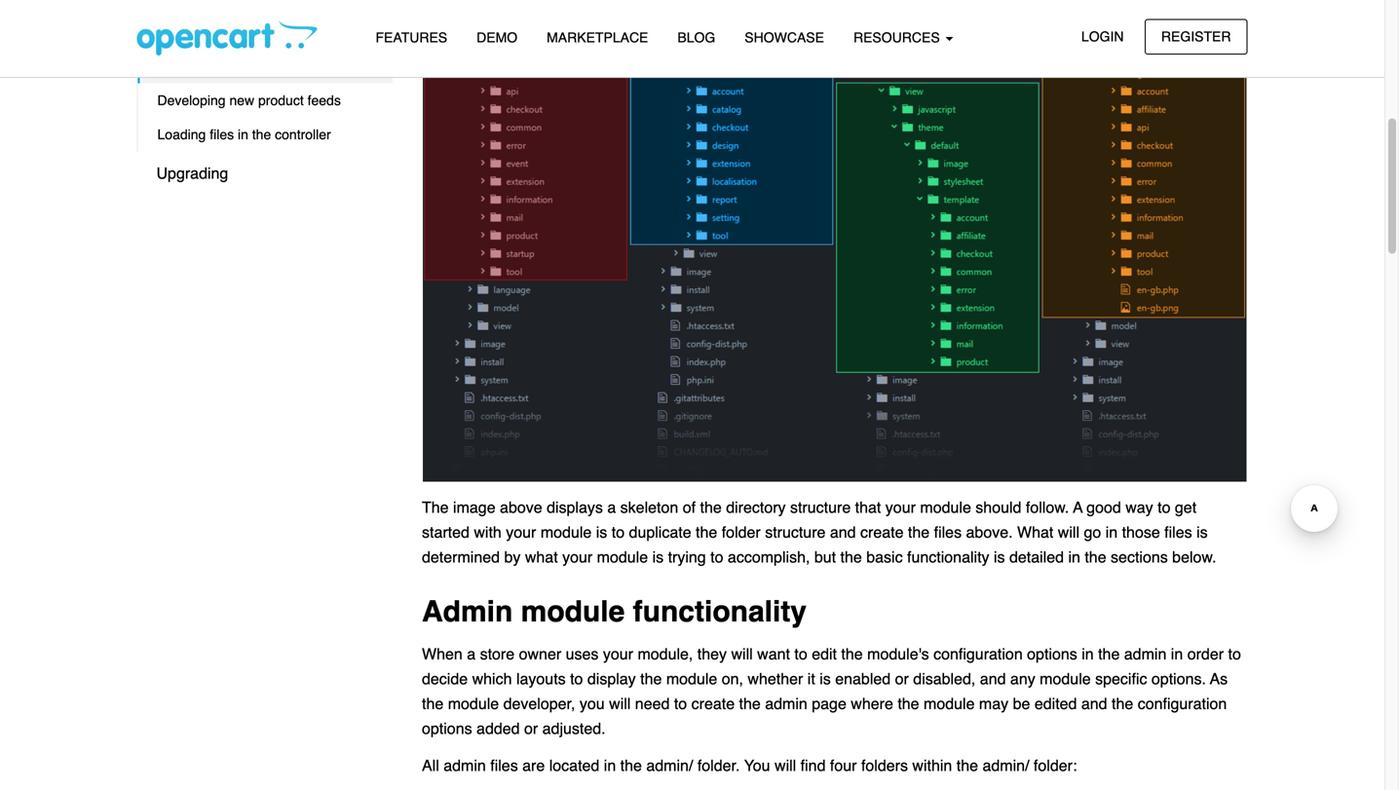 Task type: vqa. For each thing, say whether or not it's contained in the screenshot.
Tips within OpenCart 2.0 Tips and Tricks #3 (Free)
no



Task type: describe. For each thing, give the bounding box(es) containing it.
uses
[[566, 645, 599, 663]]

the down decide at the bottom
[[422, 695, 444, 713]]

the right of
[[700, 499, 722, 517]]

and inside the image above displays a skeleton of the directory structure that your module should follow. a good way to get started with your module is to duplicate the folder structure and create the files above. what will go in those files is determined by what your module is trying to accomplish, but the basic functionality is detailed in the sections below.
[[830, 524, 856, 542]]

1 vertical spatial or
[[524, 720, 538, 738]]

0 vertical spatial options
[[1027, 645, 1078, 663]]

will up on,
[[731, 645, 753, 663]]

demo
[[477, 30, 518, 45]]

login
[[1082, 29, 1124, 44]]

marketplace link
[[532, 20, 663, 55]]

get
[[1175, 499, 1197, 517]]

the up need at the left
[[640, 670, 662, 688]]

a inside when a store owner uses your module, they will want to edit the module's configuration options in the admin in order to decide which layouts to display the module on, whether it is enabled or disabled, and any module specific options. as the module developer, you will need to create the admin page where the module may be edited and the configuration options added or adjusted.
[[467, 645, 476, 663]]

you
[[744, 757, 771, 775]]

features link
[[361, 20, 462, 55]]

what
[[525, 548, 558, 566]]

those
[[1122, 524, 1161, 542]]

a inside the image above displays a skeleton of the directory structure that your module should follow. a good way to get started with your module is to duplicate the folder structure and create the files above. what will go in those files is determined by what your module is trying to accomplish, but the basic functionality is detailed in the sections below.
[[608, 499, 616, 517]]

functionality inside the image above displays a skeleton of the directory structure that your module should follow. a good way to get started with your module is to duplicate the folder structure and create the files above. what will go in those files is determined by what your module is trying to accomplish, but the basic functionality is detailed in the sections below.
[[907, 548, 990, 566]]

module down which
[[448, 695, 499, 713]]

showcase link
[[730, 20, 839, 55]]

you
[[580, 695, 605, 713]]

opencart - open source shopping cart solution image
[[137, 20, 317, 56]]

developing new product feeds link
[[138, 83, 393, 117]]

1 horizontal spatial or
[[895, 670, 909, 688]]

modules
[[235, 58, 290, 74]]

as
[[1210, 670, 1228, 688]]

the right within
[[957, 757, 979, 775]]

started
[[422, 524, 470, 542]]

edited
[[1035, 695, 1077, 713]]

will down display
[[609, 695, 631, 713]]

adjusted.
[[543, 720, 606, 738]]

your inside when a store owner uses your module, they will want to edit the module's configuration options in the admin in order to decide which layouts to display the module on, whether it is enabled or disabled, and any module specific options. as the module developer, you will need to create the admin page where the module may be edited and the configuration options added or adjusted.
[[603, 645, 634, 663]]

determined
[[422, 548, 500, 566]]

developer
[[156, 18, 232, 36]]

want
[[757, 645, 790, 663]]

module up above.
[[920, 499, 972, 517]]

developing modules
[[157, 58, 290, 74]]

follow.
[[1026, 499, 1070, 517]]

when
[[422, 645, 463, 663]]

the right located
[[621, 757, 642, 775]]

decide
[[422, 670, 468, 688]]

duplicate
[[629, 524, 692, 542]]

1 horizontal spatial and
[[980, 670, 1006, 688]]

module up the "edited"
[[1040, 670, 1091, 688]]

folder:
[[1034, 757, 1077, 775]]

find
[[801, 757, 826, 775]]

it
[[808, 670, 816, 688]]

developing new product feeds
[[157, 93, 341, 108]]

to left get
[[1158, 499, 1171, 517]]

trying
[[668, 548, 706, 566]]

disabled,
[[914, 670, 976, 688]]

your down above
[[506, 524, 536, 542]]

what
[[1018, 524, 1054, 542]]

to down the uses
[[570, 670, 583, 688]]

the down specific
[[1112, 695, 1134, 713]]

be
[[1013, 695, 1031, 713]]

module down disabled,
[[924, 695, 975, 713]]

the down on,
[[739, 695, 761, 713]]

need
[[635, 695, 670, 713]]

0 vertical spatial structure
[[790, 499, 851, 517]]

loading
[[157, 127, 206, 142]]

sections
[[1111, 548, 1168, 566]]

they
[[698, 645, 727, 663]]

resources link
[[839, 20, 968, 55]]

0 horizontal spatial configuration
[[934, 645, 1023, 663]]

go
[[1084, 524, 1102, 542]]

module up the uses
[[521, 595, 625, 628]]

owner
[[519, 645, 562, 663]]

showcase
[[745, 30, 825, 45]]

demo link
[[462, 20, 532, 55]]

whether
[[748, 670, 803, 688]]

module down displays
[[541, 524, 592, 542]]

basic
[[867, 548, 903, 566]]

register
[[1162, 29, 1231, 44]]

folder
[[722, 524, 761, 542]]

may
[[979, 695, 1009, 713]]

in inside loading files in the controller link
[[238, 127, 248, 142]]

any
[[1011, 670, 1036, 688]]

a
[[1073, 499, 1083, 517]]

product
[[258, 93, 304, 108]]

the image above displays a skeleton of the directory structure that your module should follow. a good way to get started with your module is to duplicate the folder structure and create the files above. what will go in those files is determined by what your module is trying to accomplish, but the basic functionality is detailed in the sections below.
[[422, 499, 1217, 566]]

marketplace
[[547, 30, 649, 45]]

specific
[[1096, 670, 1148, 688]]

of
[[683, 499, 696, 517]]

detailed
[[1010, 548, 1064, 566]]

create inside when a store owner uses your module, they will want to edit the module's configuration options in the admin in order to decide which layouts to display the module on, whether it is enabled or disabled, and any module specific options. as the module developer, you will need to create the admin page where the module may be edited and the configuration options added or adjusted.
[[692, 695, 735, 713]]

four
[[830, 757, 857, 775]]

files down new
[[210, 127, 234, 142]]

files down get
[[1165, 524, 1193, 542]]

the right 'where'
[[898, 695, 920, 713]]

new
[[229, 93, 255, 108]]

module's
[[868, 645, 929, 663]]

module,
[[638, 645, 693, 663]]

0 horizontal spatial functionality
[[633, 595, 807, 628]]

loading files in the controller
[[157, 127, 331, 142]]

enabled
[[836, 670, 891, 688]]

is down duplicate on the left bottom of page
[[653, 548, 664, 566]]



Task type: locate. For each thing, give the bounding box(es) containing it.
developing up "loading" on the left of the page
[[157, 93, 226, 108]]

will
[[1058, 524, 1080, 542], [731, 645, 753, 663], [609, 695, 631, 713], [775, 757, 797, 775]]

the down developing new product feeds link
[[252, 127, 271, 142]]

1 horizontal spatial functionality
[[907, 548, 990, 566]]

functionality down above.
[[907, 548, 990, 566]]

developer,
[[504, 695, 575, 713]]

admin/ left folder:
[[983, 757, 1030, 775]]

above.
[[966, 524, 1013, 542]]

admin up specific
[[1125, 645, 1167, 663]]

or down developer,
[[524, 720, 538, 738]]

or down module's
[[895, 670, 909, 688]]

options up all
[[422, 720, 472, 738]]

within
[[913, 757, 953, 775]]

in
[[238, 127, 248, 142], [1106, 524, 1118, 542], [1069, 548, 1081, 566], [1082, 645, 1094, 663], [1171, 645, 1184, 663], [604, 757, 616, 775]]

the up enabled
[[842, 645, 863, 663]]

0 horizontal spatial options
[[422, 720, 472, 738]]

0 vertical spatial and
[[830, 524, 856, 542]]

controller
[[275, 127, 331, 142]]

admin module functionality
[[422, 595, 807, 628]]

structure left that
[[790, 499, 851, 517]]

admin right all
[[444, 757, 486, 775]]

2 horizontal spatial admin
[[1125, 645, 1167, 663]]

create down on,
[[692, 695, 735, 713]]

all admin files are located in the admin/ folder. you will find four folders within the admin/ folder:
[[422, 757, 1077, 775]]

0 vertical spatial or
[[895, 670, 909, 688]]

1 vertical spatial admin
[[765, 695, 808, 713]]

will left find
[[775, 757, 797, 775]]

developer guide
[[156, 18, 280, 36]]

added
[[477, 720, 520, 738]]

developing down developer
[[157, 58, 231, 74]]

directory
[[726, 499, 786, 517]]

the up specific
[[1099, 645, 1120, 663]]

your right that
[[886, 499, 916, 517]]

way
[[1126, 499, 1154, 517]]

is down above.
[[994, 548, 1005, 566]]

0 vertical spatial admin
[[1125, 645, 1167, 663]]

options.
[[1152, 670, 1207, 688]]

resources
[[854, 30, 944, 45]]

admin
[[1125, 645, 1167, 663], [765, 695, 808, 713], [444, 757, 486, 775]]

files
[[210, 127, 234, 142], [934, 524, 962, 542], [1165, 524, 1193, 542], [491, 757, 518, 775]]

by
[[504, 548, 521, 566]]

image
[[453, 499, 496, 517]]

loading files in the controller link
[[138, 117, 393, 152]]

the left above.
[[908, 524, 930, 542]]

2 horizontal spatial and
[[1082, 695, 1108, 713]]

which
[[472, 670, 512, 688]]

0 horizontal spatial and
[[830, 524, 856, 542]]

is right it
[[820, 670, 831, 688]]

is
[[596, 524, 608, 542], [1197, 524, 1208, 542], [653, 548, 664, 566], [994, 548, 1005, 566], [820, 670, 831, 688]]

admin/ left folder.
[[647, 757, 693, 775]]

the down go
[[1085, 548, 1107, 566]]

skeleton
[[621, 499, 679, 517]]

blog link
[[663, 20, 730, 55]]

and up may
[[980, 670, 1006, 688]]

configuration
[[934, 645, 1023, 663], [1138, 695, 1227, 713]]

login link
[[1065, 19, 1141, 54]]

0 vertical spatial configuration
[[934, 645, 1023, 663]]

0 vertical spatial functionality
[[907, 548, 990, 566]]

module down duplicate on the left bottom of page
[[597, 548, 648, 566]]

feeds
[[308, 93, 341, 108]]

admin
[[422, 595, 513, 628]]

a
[[608, 499, 616, 517], [467, 645, 476, 663]]

functionality up 'they'
[[633, 595, 807, 628]]

0 vertical spatial developing
[[157, 58, 231, 74]]

configuration down options.
[[1138, 695, 1227, 713]]

displays
[[547, 499, 603, 517]]

module down 'they'
[[666, 670, 718, 688]]

0 horizontal spatial or
[[524, 720, 538, 738]]

1 vertical spatial a
[[467, 645, 476, 663]]

your up display
[[603, 645, 634, 663]]

options
[[1027, 645, 1078, 663], [422, 720, 472, 738]]

or
[[895, 670, 909, 688], [524, 720, 538, 738]]

register link
[[1145, 19, 1248, 54]]

to right the order
[[1229, 645, 1242, 663]]

the down of
[[696, 524, 718, 542]]

0 vertical spatial create
[[861, 524, 904, 542]]

admin down whether at bottom
[[765, 695, 808, 713]]

the
[[252, 127, 271, 142], [700, 499, 722, 517], [696, 524, 718, 542], [908, 524, 930, 542], [841, 548, 862, 566], [1085, 548, 1107, 566], [842, 645, 863, 663], [1099, 645, 1120, 663], [640, 670, 662, 688], [422, 695, 444, 713], [739, 695, 761, 713], [898, 695, 920, 713], [1112, 695, 1134, 713], [621, 757, 642, 775], [957, 757, 979, 775]]

on,
[[722, 670, 744, 688]]

page
[[812, 695, 847, 713]]

upgrading
[[156, 164, 228, 182]]

a left store
[[467, 645, 476, 663]]

1 horizontal spatial admin/
[[983, 757, 1030, 775]]

2 vertical spatial admin
[[444, 757, 486, 775]]

features
[[376, 30, 448, 45]]

2 vertical spatial and
[[1082, 695, 1108, 713]]

1 vertical spatial and
[[980, 670, 1006, 688]]

file struct image
[[422, 0, 1248, 483]]

to right need at the left
[[674, 695, 687, 713]]

structure
[[790, 499, 851, 517], [765, 524, 826, 542]]

to down skeleton
[[612, 524, 625, 542]]

will left go
[[1058, 524, 1080, 542]]

0 horizontal spatial admin
[[444, 757, 486, 775]]

the inside loading files in the controller link
[[252, 127, 271, 142]]

layouts
[[517, 670, 566, 688]]

create inside the image above displays a skeleton of the directory structure that your module should follow. a good way to get started with your module is to duplicate the folder structure and create the files above. what will go in those files is determined by what your module is trying to accomplish, but the basic functionality is detailed in the sections below.
[[861, 524, 904, 542]]

display
[[588, 670, 636, 688]]

folder.
[[698, 757, 740, 775]]

that
[[855, 499, 881, 517]]

0 horizontal spatial a
[[467, 645, 476, 663]]

edit
[[812, 645, 837, 663]]

files left are at left bottom
[[491, 757, 518, 775]]

above
[[500, 499, 543, 517]]

to
[[1158, 499, 1171, 517], [612, 524, 625, 542], [711, 548, 724, 566], [795, 645, 808, 663], [1229, 645, 1242, 663], [570, 670, 583, 688], [674, 695, 687, 713]]

to left edit
[[795, 645, 808, 663]]

1 vertical spatial create
[[692, 695, 735, 713]]

but
[[815, 548, 836, 566]]

and down specific
[[1082, 695, 1108, 713]]

1 vertical spatial developing
[[157, 93, 226, 108]]

with
[[474, 524, 502, 542]]

1 horizontal spatial configuration
[[1138, 695, 1227, 713]]

good
[[1087, 499, 1122, 517]]

module
[[920, 499, 972, 517], [541, 524, 592, 542], [597, 548, 648, 566], [521, 595, 625, 628], [666, 670, 718, 688], [1040, 670, 1091, 688], [448, 695, 499, 713], [924, 695, 975, 713]]

is down displays
[[596, 524, 608, 542]]

the
[[422, 499, 449, 517]]

will inside the image above displays a skeleton of the directory structure that your module should follow. a good way to get started with your module is to duplicate the folder structure and create the files above. what will go in those files is determined by what your module is trying to accomplish, but the basic functionality is detailed in the sections below.
[[1058, 524, 1080, 542]]

1 horizontal spatial create
[[861, 524, 904, 542]]

order
[[1188, 645, 1224, 663]]

developer guide link
[[137, 10, 393, 44]]

0 horizontal spatial admin/
[[647, 757, 693, 775]]

1 horizontal spatial a
[[608, 499, 616, 517]]

1 vertical spatial options
[[422, 720, 472, 738]]

developing for developing modules
[[157, 58, 231, 74]]

and up but
[[830, 524, 856, 542]]

options up the any on the bottom right of the page
[[1027, 645, 1078, 663]]

all
[[422, 757, 439, 775]]

accomplish,
[[728, 548, 810, 566]]

a right displays
[[608, 499, 616, 517]]

create
[[861, 524, 904, 542], [692, 695, 735, 713]]

1 developing from the top
[[157, 58, 231, 74]]

your right what
[[562, 548, 593, 566]]

should
[[976, 499, 1022, 517]]

1 horizontal spatial options
[[1027, 645, 1078, 663]]

the right but
[[841, 548, 862, 566]]

store
[[480, 645, 515, 663]]

0 horizontal spatial create
[[692, 695, 735, 713]]

structure up accomplish,
[[765, 524, 826, 542]]

create up 'basic'
[[861, 524, 904, 542]]

1 horizontal spatial admin
[[765, 695, 808, 713]]

is up the below.
[[1197, 524, 1208, 542]]

developing
[[157, 58, 231, 74], [157, 93, 226, 108]]

1 admin/ from the left
[[647, 757, 693, 775]]

developing modules link
[[138, 49, 393, 83]]

2 admin/ from the left
[[983, 757, 1030, 775]]

is inside when a store owner uses your module, they will want to edit the module's configuration options in the admin in order to decide which layouts to display the module on, whether it is enabled or disabled, and any module specific options. as the module developer, you will need to create the admin page where the module may be edited and the configuration options added or adjusted.
[[820, 670, 831, 688]]

when a store owner uses your module, they will want to edit the module's configuration options in the admin in order to decide which layouts to display the module on, whether it is enabled or disabled, and any module specific options. as the module developer, you will need to create the admin page where the module may be edited and the configuration options added or adjusted.
[[422, 645, 1242, 738]]

upgrading link
[[137, 156, 393, 191]]

folders
[[862, 757, 908, 775]]

1 vertical spatial structure
[[765, 524, 826, 542]]

1 vertical spatial functionality
[[633, 595, 807, 628]]

2 developing from the top
[[157, 93, 226, 108]]

below.
[[1173, 548, 1217, 566]]

1 vertical spatial configuration
[[1138, 695, 1227, 713]]

0 vertical spatial a
[[608, 499, 616, 517]]

are
[[523, 757, 545, 775]]

to right the trying at the bottom of the page
[[711, 548, 724, 566]]

files left above.
[[934, 524, 962, 542]]

functionality
[[907, 548, 990, 566], [633, 595, 807, 628]]

configuration up disabled,
[[934, 645, 1023, 663]]

developing for developing new product feeds
[[157, 93, 226, 108]]



